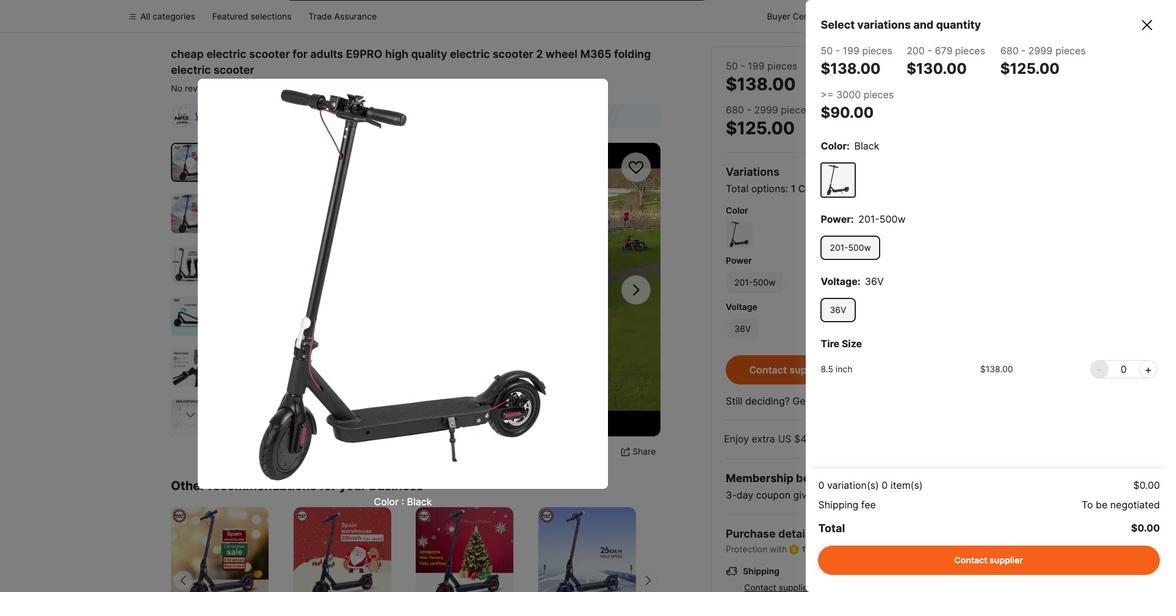 Task type: locate. For each thing, give the bounding box(es) containing it.
0 horizontal spatial $130.00
[[813, 74, 883, 95]]

scooter
[[249, 48, 290, 60], [493, 48, 534, 60], [214, 64, 255, 76]]

200 for color
[[907, 45, 926, 57]]

0 vertical spatial contact
[[750, 364, 788, 376]]

3000
[[837, 89, 861, 101], [842, 104, 867, 116]]

folding
[[615, 48, 651, 60]]

tire
[[821, 338, 840, 350]]

1 horizontal spatial for
[[320, 479, 337, 494]]

680 for color
[[1001, 45, 1019, 57]]

1 horizontal spatial $130.00
[[907, 60, 968, 78]]

679 down the quantity
[[936, 45, 953, 57]]

199
[[843, 45, 860, 57], [748, 60, 765, 72]]

0 horizontal spatial 201-500w
[[735, 277, 776, 288]]

1 vertical spatial contact supplier
[[955, 555, 1024, 566]]

0 horizontal spatial 199
[[748, 60, 765, 72]]

2 horizontal spatial 500w
[[880, 213, 906, 225]]

50
[[821, 45, 833, 57], [726, 60, 738, 72]]

680 - 2999 pieces $125.00 for color
[[1001, 45, 1086, 78]]

shipping for shipping fee
[[819, 499, 859, 511]]

0
[[819, 480, 825, 492], [882, 480, 888, 492]]

0 horizontal spatial us
[[778, 433, 792, 445]]

0 variation(s) 0 item(s)
[[819, 480, 923, 492]]

: for 36v
[[858, 276, 861, 288]]

contact supplier for top contact supplier button
[[750, 364, 828, 376]]

contact for top contact supplier button
[[750, 364, 788, 376]]

0 horizontal spatial total
[[726, 183, 749, 195]]

electric
[[207, 48, 247, 60], [450, 48, 490, 60], [171, 64, 211, 76]]

3000 for variations
[[842, 104, 867, 116]]

1 vertical spatial $125.00
[[726, 118, 795, 139]]

color : black up the ;
[[821, 140, 880, 152]]

total
[[726, 183, 749, 195], [819, 522, 845, 535]]

supplier
[[882, 11, 914, 21], [790, 364, 828, 376], [990, 555, 1024, 566]]

1 horizontal spatial $138.00
[[821, 60, 881, 78]]

0 vertical spatial black
[[855, 140, 880, 152]]

199 for color
[[843, 45, 860, 57]]

0 vertical spatial 679
[[936, 45, 953, 57]]

$0.00 for total
[[1132, 522, 1161, 535]]

0 vertical spatial 201-500w
[[830, 243, 871, 253]]

0 horizontal spatial supplier
[[790, 364, 828, 376]]

>= 3000 pieces $90.00 for variations
[[826, 104, 900, 139]]

0 vertical spatial shipping
[[819, 499, 859, 511]]

1 vertical spatial 679
[[841, 60, 859, 72]]

0 horizontal spatial 1
[[792, 183, 796, 195]]

contact supplier
[[750, 364, 828, 376], [955, 555, 1024, 566]]

0 vertical spatial total
[[726, 183, 749, 195]]

0 vertical spatial 680 - 2999 pieces $125.00
[[1001, 45, 1086, 78]]

3-
[[726, 489, 737, 501]]

680 - 2999 pieces $125.00
[[1001, 45, 1086, 78], [726, 104, 812, 139]]

0 horizontal spatial 201-
[[735, 277, 753, 288]]

to inside the membership benefits 3-day coupon giveaway: up to us $80 off claim now
[[857, 489, 866, 501]]

benefits
[[797, 472, 841, 485]]

2999 for color
[[1029, 45, 1053, 57]]

1 vertical spatial black
[[407, 496, 432, 508]]

black
[[855, 140, 880, 152], [407, 496, 432, 508]]

total down shipping fee at right
[[819, 522, 845, 535]]

1 horizontal spatial us
[[869, 489, 883, 501]]

1 vertical spatial voltage
[[726, 302, 758, 312]]

for left your
[[320, 479, 337, 494]]

zoom
[[267, 447, 289, 457]]

680 - 2999 pieces $125.00 for variations
[[726, 104, 812, 139]]

trade
[[309, 11, 332, 21]]

$0.00
[[1134, 480, 1161, 492], [1132, 522, 1161, 535]]

201-500w link
[[821, 236, 881, 260], [726, 271, 785, 294]]

deciding?
[[746, 395, 790, 407]]

0 horizontal spatial 201-500w link
[[726, 271, 785, 294]]

total inside the variations total options: 1 color ; 1 power
[[726, 183, 749, 195]]

2 vertical spatial power
[[726, 255, 752, 266]]

pieces
[[863, 45, 893, 57], [956, 45, 986, 57], [1056, 45, 1086, 57], [768, 60, 798, 72], [861, 60, 892, 72], [864, 89, 894, 101], [782, 104, 812, 116], [869, 104, 900, 116]]

1 horizontal spatial 200 - 679 pieces $130.00
[[907, 45, 986, 78]]

1 right the options:
[[792, 183, 796, 195]]

2 horizontal spatial $138.00
[[981, 364, 1014, 374]]

50 - 199 pieces $138.00
[[821, 45, 893, 78], [726, 60, 798, 95]]

high
[[385, 48, 409, 60]]

for inside cheap electric scooter for adults e9pro high quality electric scooter 2 wheel m365 folding electric scooter
[[293, 48, 308, 60]]

680 for variations
[[726, 104, 745, 116]]

8.5
[[821, 364, 834, 374]]

to
[[256, 447, 264, 457], [857, 489, 866, 501]]

0 vertical spatial for
[[293, 48, 308, 60]]

1 vertical spatial power
[[821, 213, 851, 225]]

central
[[793, 11, 823, 21]]

0 vertical spatial 2999
[[1029, 45, 1053, 57]]

1 horizontal spatial 50 - 199 pieces $138.00
[[821, 45, 893, 78]]

201-
[[859, 213, 880, 225], [830, 243, 849, 253], [735, 277, 753, 288]]

1 horizontal spatial to
[[857, 489, 866, 501]]

0 horizontal spatial 50
[[726, 60, 738, 72]]

1 horizontal spatial color : black
[[821, 140, 880, 152]]

2 vertical spatial supplier
[[990, 555, 1024, 566]]

1 0 from the left
[[819, 480, 825, 492]]

be
[[1096, 499, 1108, 511]]

0 horizontal spatial 500w
[[753, 277, 776, 288]]

$130.00 down and
[[907, 60, 968, 78]]

- inside "button"
[[1097, 363, 1102, 376]]

voltage for voltage
[[726, 302, 758, 312]]

$0.00 down 'negotiated'
[[1132, 522, 1161, 535]]

0 left up
[[819, 480, 825, 492]]

1 horizontal spatial 199
[[843, 45, 860, 57]]

200 down and
[[907, 45, 926, 57]]

0 horizontal spatial 0
[[819, 480, 825, 492]]

select
[[821, 18, 855, 31]]

wuyi jinyue engine science and technology co., ltd.
[[195, 111, 412, 121]]

us
[[778, 433, 792, 445], [869, 489, 883, 501]]

$0.00 up 'negotiated'
[[1134, 480, 1161, 492]]

201-500w
[[830, 243, 871, 253], [735, 277, 776, 288]]

>= for color
[[821, 89, 834, 101]]

help center
[[931, 11, 980, 21]]

>= for variations
[[826, 104, 839, 116]]

1 vertical spatial contact
[[955, 555, 988, 566]]

1 vertical spatial 36v
[[830, 305, 847, 315]]

0 horizontal spatial 36v
[[735, 324, 751, 334]]

arrow right image
[[644, 575, 654, 587]]

1 vertical spatial 680
[[726, 104, 745, 116]]

cheap electric scooter for adults e9pro high quality electric scooter 2 wheel m365 folding electric scooter
[[171, 48, 651, 76]]

0 horizontal spatial voltage
[[726, 302, 758, 312]]

electric down 'cheap'
[[171, 64, 211, 76]]

1 vertical spatial us
[[869, 489, 883, 501]]

0 horizontal spatial contact
[[750, 364, 788, 376]]

>=
[[821, 89, 834, 101], [826, 104, 839, 116]]

: for 201-500w
[[851, 213, 854, 225]]

to right up
[[857, 489, 866, 501]]

us left the $80
[[869, 489, 883, 501]]

1 vertical spatial shipping
[[743, 566, 780, 577]]

membership benefits 3-day coupon giveaway: up to us $80 off claim now
[[726, 472, 970, 501]]

1
[[792, 183, 796, 195], [829, 183, 834, 195]]

200 down the select
[[813, 60, 831, 72]]

200 - 679 pieces $130.00
[[907, 45, 986, 78], [813, 60, 892, 95]]

0 left 'item(s)'
[[882, 480, 888, 492]]

color : black
[[821, 140, 880, 152], [374, 496, 432, 508]]

up
[[843, 489, 854, 501]]

us inside the membership benefits 3-day coupon giveaway: up to us $80 off claim now
[[869, 489, 883, 501]]

1 vertical spatial 3000
[[842, 104, 867, 116]]

electric right quality
[[450, 48, 490, 60]]

0 vertical spatial to
[[256, 447, 264, 457]]

2 vertical spatial 36v
[[735, 324, 751, 334]]

protection
[[726, 544, 768, 554]]

0 vertical spatial >=
[[821, 89, 834, 101]]

scooter down selections
[[249, 48, 290, 60]]

0 horizontal spatial for
[[293, 48, 308, 60]]

1 horizontal spatial 36v
[[830, 305, 847, 315]]

color right the options:
[[799, 183, 824, 195]]

voltage : 36v
[[821, 276, 884, 288]]

680
[[1001, 45, 1019, 57], [726, 104, 745, 116]]

ltd.
[[397, 111, 412, 121]]

1 horizontal spatial voltage
[[821, 276, 858, 288]]

1 horizontal spatial 200
[[907, 45, 926, 57]]

hover to zoom in
[[230, 447, 298, 457]]

1 vertical spatial 200
[[813, 60, 831, 72]]

arrow left image
[[178, 575, 188, 587]]

0 vertical spatial 500w
[[880, 213, 906, 225]]

2 horizontal spatial supplier
[[990, 555, 1024, 566]]

1 horizontal spatial 201-500w link
[[821, 236, 881, 260]]

0 vertical spatial supplier
[[882, 11, 914, 21]]

for
[[293, 48, 308, 60], [320, 479, 337, 494]]

jinyue
[[218, 111, 244, 121]]

1 vertical spatial to
[[857, 489, 866, 501]]

tire size
[[821, 338, 862, 350]]

item(s)
[[891, 480, 923, 492]]

with
[[770, 544, 788, 554]]

0 horizontal spatial 50 - 199 pieces $138.00
[[726, 60, 798, 95]]

1 horizontal spatial $125.00
[[1001, 60, 1060, 78]]

0 horizontal spatial 2999
[[755, 104, 779, 116]]

1 horizontal spatial contact supplier
[[955, 555, 1024, 566]]

1 vertical spatial color : black
[[374, 496, 432, 508]]

e9pro
[[346, 48, 383, 60]]

0 horizontal spatial shipping
[[743, 566, 780, 577]]

power for power
[[726, 255, 752, 266]]

enjoy
[[724, 433, 749, 445]]

0 vertical spatial 200
[[907, 45, 926, 57]]

$125.00
[[1001, 60, 1060, 78], [726, 118, 795, 139]]

199 for variations
[[748, 60, 765, 72]]

$0.00 for 0 variation(s) 0 item(s)
[[1134, 480, 1161, 492]]

None text field
[[1109, 363, 1140, 376]]

500w
[[880, 213, 906, 225], [849, 243, 871, 253], [753, 277, 776, 288]]

favorite image
[[628, 158, 646, 177]]

200 - 679 pieces $130.00 down the quantity
[[907, 45, 986, 78]]

2999 for variations
[[755, 104, 779, 116]]

1 horizontal spatial 201-500w
[[830, 243, 871, 253]]

0 vertical spatial power
[[836, 183, 866, 195]]

buyer central
[[768, 11, 823, 21]]

0 horizontal spatial 679
[[841, 60, 859, 72]]

shipping down protection with
[[743, 566, 780, 577]]

to left zoom
[[256, 447, 264, 457]]

0 vertical spatial $125.00
[[1001, 60, 1060, 78]]

0 horizontal spatial black
[[407, 496, 432, 508]]

1 vertical spatial $0.00
[[1132, 522, 1161, 535]]

679 down the select
[[841, 60, 859, 72]]

0 horizontal spatial 680 - 2999 pieces $125.00
[[726, 104, 812, 139]]

$125.00 for color
[[1001, 60, 1060, 78]]

0 vertical spatial contact supplier
[[750, 364, 828, 376]]

1 horizontal spatial 0
[[882, 480, 888, 492]]

0 vertical spatial 3000
[[837, 89, 861, 101]]

679 for variations
[[841, 60, 859, 72]]

reviews
[[185, 83, 216, 93]]

0 horizontal spatial contact supplier
[[750, 364, 828, 376]]

shipping
[[819, 499, 859, 511], [743, 566, 780, 577]]

200 - 679 pieces $130.00 down the select
[[813, 60, 892, 95]]

$130.00
[[907, 60, 968, 78], [813, 74, 883, 95]]

shipping fee
[[819, 499, 876, 511]]

list
[[171, 508, 783, 593]]

2 vertical spatial 500w
[[753, 277, 776, 288]]

shipping down variation(s)
[[819, 499, 859, 511]]

us right extra
[[778, 433, 792, 445]]

m365
[[581, 48, 612, 60]]

no reviews yet
[[171, 83, 231, 93]]

2999
[[1029, 45, 1053, 57], [755, 104, 779, 116]]

variations
[[726, 166, 780, 178]]

total down variations
[[726, 183, 749, 195]]

voltage for voltage : 36v
[[821, 276, 858, 288]]

all categories
[[141, 11, 195, 21]]

for left adults
[[293, 48, 308, 60]]

supplier for top contact supplier button
[[790, 364, 828, 376]]

1 horizontal spatial 2999
[[1029, 45, 1053, 57]]

1 horizontal spatial 1
[[829, 183, 834, 195]]

0 horizontal spatial 200
[[813, 60, 831, 72]]

other
[[171, 479, 205, 494]]

negotiated
[[1111, 499, 1161, 511]]

0 vertical spatial color : black
[[821, 140, 880, 152]]

1 vertical spatial 500w
[[849, 243, 871, 253]]

color : black down business
[[374, 496, 432, 508]]

0 horizontal spatial color : black
[[374, 496, 432, 508]]

0 vertical spatial voltage
[[821, 276, 858, 288]]

$130.00 for color
[[907, 60, 968, 78]]

1 vertical spatial supplier
[[790, 364, 828, 376]]

: for black
[[847, 140, 850, 152]]

1 horizontal spatial 679
[[936, 45, 953, 57]]

color inside the variations total options: 1 color ; 1 power
[[799, 183, 824, 195]]

2 horizontal spatial 36v
[[866, 276, 884, 288]]

0 horizontal spatial to
[[256, 447, 264, 457]]

0 vertical spatial 680
[[1001, 45, 1019, 57]]

>= 3000 pieces $90.00
[[821, 89, 894, 122], [826, 104, 900, 139]]

$130.00 down the select
[[813, 74, 883, 95]]

1 right the ;
[[829, 183, 834, 195]]

0 vertical spatial 50
[[821, 45, 833, 57]]

$80
[[885, 489, 904, 501]]

2 0 from the left
[[882, 480, 888, 492]]

contact
[[750, 364, 788, 376], [955, 555, 988, 566]]



Task type: vqa. For each thing, say whether or not it's contained in the screenshot.
$400.00
yes



Task type: describe. For each thing, give the bounding box(es) containing it.
select variations and quantity
[[821, 18, 981, 31]]

become
[[840, 11, 873, 21]]

$130.00 for variations
[[813, 74, 883, 95]]

color up the ;
[[821, 140, 847, 152]]

1 vertical spatial for
[[320, 479, 337, 494]]

50 - 199 pieces $138.00 for variations
[[726, 60, 798, 95]]

0 vertical spatial contact supplier button
[[726, 356, 852, 385]]

recommendations
[[208, 479, 317, 494]]

first!
[[853, 395, 874, 407]]

$90.00 for color
[[821, 104, 874, 122]]

to
[[1082, 499, 1094, 511]]

2 horizontal spatial 201-
[[859, 213, 880, 225]]

purchase details
[[726, 528, 815, 540]]

supplier for the bottom contact supplier button
[[990, 555, 1024, 566]]

featured selections
[[212, 11, 292, 21]]

size
[[842, 338, 862, 350]]

assurance
[[335, 11, 377, 21]]

power inside the variations total options: 1 color ; 1 power
[[836, 183, 866, 195]]

contact supplier for the bottom contact supplier button
[[955, 555, 1024, 566]]

company logo image
[[173, 108, 191, 125]]

your
[[340, 479, 367, 494]]

variations total options: 1 color ; 1 power
[[726, 166, 866, 195]]

679 for color
[[936, 45, 953, 57]]

>= 3000 pieces $90.00 for color
[[821, 89, 894, 122]]

power for power : 201-500w
[[821, 213, 851, 225]]

2 vertical spatial 201-
[[735, 277, 753, 288]]

8.5 inch
[[821, 364, 853, 374]]

claim
[[922, 489, 948, 501]]

buyer
[[768, 11, 791, 21]]

200 - 679 pieces $130.00 for color
[[907, 45, 986, 78]]

giveaway:
[[794, 489, 840, 501]]

1 horizontal spatial supplier
[[882, 11, 914, 21]]

power : 201-500w
[[821, 213, 906, 225]]

variation(s)
[[827, 480, 879, 492]]

samples
[[812, 395, 851, 407]]

get
[[793, 395, 810, 407]]

to be negotiated
[[1082, 499, 1161, 511]]

;
[[824, 183, 827, 195]]

now
[[950, 489, 970, 501]]

off
[[907, 489, 919, 501]]

engine
[[246, 111, 274, 121]]

no
[[171, 83, 183, 93]]

trade assurance
[[309, 11, 377, 21]]

scooter up yet
[[214, 64, 255, 76]]

a
[[875, 11, 880, 21]]

other recommendations for your business
[[171, 479, 424, 494]]

36v link for the topmost 201-500w link
[[821, 298, 856, 323]]

1 horizontal spatial total
[[819, 522, 845, 535]]

1 1 from the left
[[792, 183, 796, 195]]

coupon
[[757, 489, 791, 501]]

protection with
[[726, 544, 788, 554]]

become a supplier
[[840, 11, 914, 21]]

200 - 679 pieces $130.00 for variations
[[813, 60, 892, 95]]

1 vertical spatial 201-500w link
[[726, 271, 785, 294]]

extra
[[752, 433, 776, 445]]

day
[[737, 489, 754, 501]]

3000 for color
[[837, 89, 861, 101]]

co.,
[[378, 111, 394, 121]]

50 for color
[[821, 45, 833, 57]]

help
[[931, 11, 950, 21]]

$400.00
[[795, 433, 834, 445]]

inch
[[836, 364, 853, 374]]

center
[[952, 11, 980, 21]]

0 vertical spatial 36v
[[866, 276, 884, 288]]

quality
[[411, 48, 448, 60]]

hover
[[230, 447, 254, 457]]

$90.00 for variations
[[826, 118, 888, 139]]

fee
[[862, 499, 876, 511]]

color down business
[[374, 496, 399, 508]]

50 for variations
[[726, 60, 738, 72]]

options:
[[752, 183, 789, 195]]

wuyi jinyue engine science and technology co., ltd. link
[[195, 111, 412, 121]]

- button
[[1091, 360, 1109, 379]]

categories
[[153, 11, 195, 21]]

enjoy extra us $400.00 off.
[[724, 433, 852, 445]]

all
[[141, 11, 150, 21]]

+
[[1145, 363, 1153, 376]]

selections
[[251, 11, 292, 21]]

scooter left the 2
[[493, 48, 534, 60]]

details
[[779, 528, 815, 540]]

1 vertical spatial contact supplier button
[[819, 546, 1161, 575]]

science
[[276, 111, 308, 121]]

2
[[536, 48, 543, 60]]

50 - 199 pieces $138.00 for color
[[821, 45, 893, 78]]

0 vertical spatial us
[[778, 433, 792, 445]]

1 horizontal spatial 500w
[[849, 243, 871, 253]]

and
[[311, 111, 327, 121]]

color down variations
[[726, 205, 749, 216]]

0 vertical spatial 201-500w link
[[821, 236, 881, 260]]

$138.00 for variations
[[726, 74, 796, 95]]

business
[[369, 479, 424, 494]]

electric up yet
[[207, 48, 247, 60]]

contact for the bottom contact supplier button
[[955, 555, 988, 566]]

adults
[[310, 48, 343, 60]]

and
[[914, 18, 934, 31]]

36v link for the bottom 201-500w link
[[726, 318, 760, 341]]

2 1 from the left
[[829, 183, 834, 195]]

quantity
[[936, 18, 981, 31]]

200 for variations
[[813, 60, 831, 72]]

1 vertical spatial 201-
[[830, 243, 849, 253]]

claim now link
[[922, 489, 970, 501]]

$138.00 for color
[[821, 60, 881, 78]]

in
[[291, 447, 298, 457]]

1 horizontal spatial black
[[855, 140, 880, 152]]

still deciding? get samples first!
[[726, 395, 877, 407]]

featured
[[212, 11, 248, 21]]

cheap
[[171, 48, 204, 60]]

$125.00 for variations
[[726, 118, 795, 139]]

variations
[[858, 18, 911, 31]]

wuyi
[[195, 111, 215, 121]]

technology
[[329, 111, 376, 121]]

yet
[[218, 83, 231, 93]]

shipping for shipping
[[743, 566, 780, 577]]

purchase
[[726, 528, 776, 540]]



